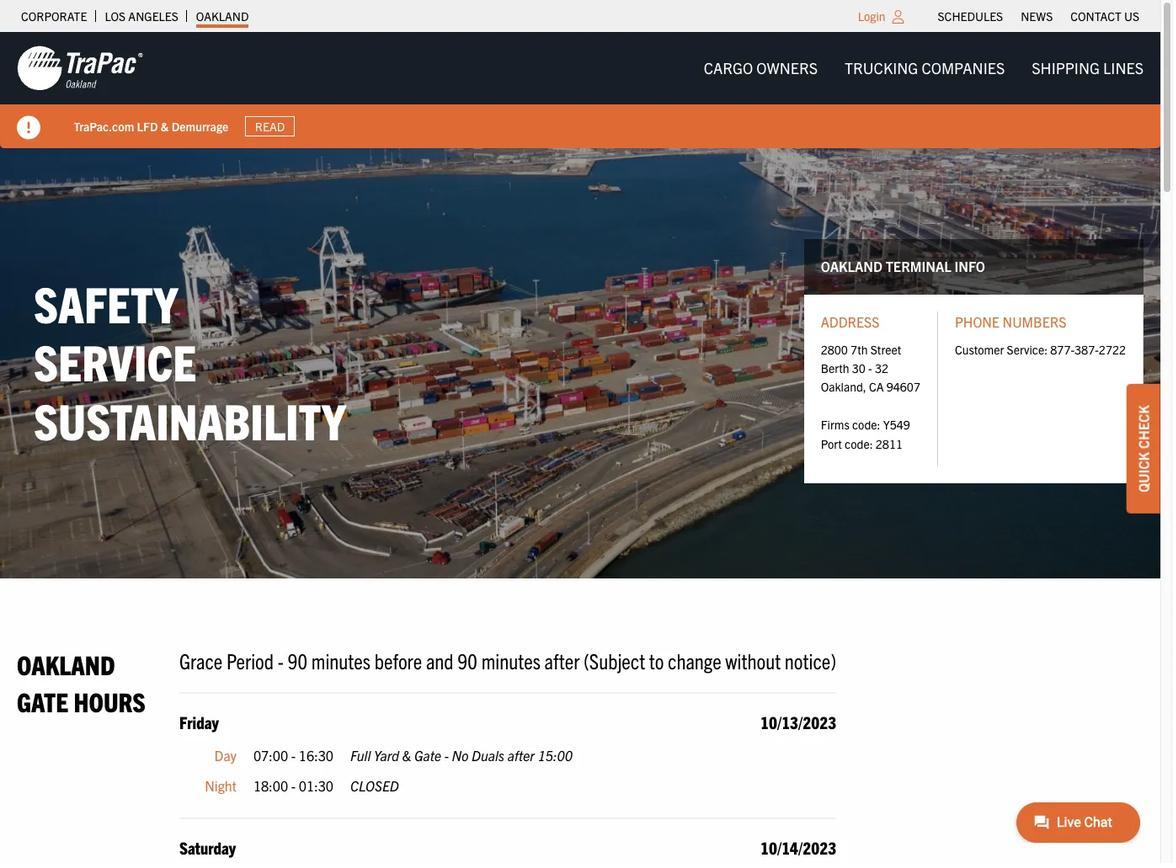 Task type: vqa. For each thing, say whether or not it's contained in the screenshot.
Shipping Lines
yes



Task type: describe. For each thing, give the bounding box(es) containing it.
customer service: 877-387-2722
[[955, 342, 1126, 357]]

berth
[[821, 360, 850, 376]]

01:30
[[299, 777, 334, 794]]

oakland for oakland
[[196, 8, 249, 24]]

address
[[821, 313, 880, 330]]

banner containing cargo owners
[[0, 32, 1173, 148]]

16:30
[[299, 747, 334, 764]]

1 vertical spatial gate
[[414, 747, 441, 764]]

firms code:  y549 port code:  2811
[[821, 417, 910, 451]]

2722
[[1099, 342, 1126, 357]]

ca
[[869, 379, 884, 395]]

phone
[[955, 313, 1000, 330]]

schedules link
[[938, 4, 1003, 28]]

solid image
[[17, 116, 40, 140]]

& for gate
[[402, 747, 411, 764]]

change
[[668, 647, 722, 674]]

without
[[726, 647, 781, 674]]

contact us
[[1071, 8, 1140, 24]]

(subject
[[584, 647, 645, 674]]

saturday
[[179, 838, 236, 859]]

18:00 - 01:30
[[253, 777, 334, 794]]

los
[[105, 8, 126, 24]]

2811
[[876, 436, 903, 451]]

387-
[[1075, 342, 1099, 357]]

corporate link
[[21, 4, 87, 28]]

trapac.com
[[74, 118, 135, 134]]

schedules
[[938, 8, 1003, 24]]

oakland for oakland gate hours
[[17, 648, 115, 681]]

quick check
[[1136, 405, 1152, 492]]

shipping
[[1032, 58, 1100, 77]]

menu bar containing schedules
[[929, 4, 1149, 28]]

day
[[214, 747, 237, 764]]

firms
[[821, 417, 850, 432]]

grace period - 90 minutes before and 90 minutes after (subject to change without notice)
[[179, 647, 837, 674]]

service
[[34, 331, 197, 392]]

news link
[[1021, 4, 1053, 28]]

demurrage
[[172, 118, 229, 134]]

check
[[1136, 405, 1152, 449]]

shipping lines link
[[1019, 51, 1157, 85]]

& for demurrage
[[161, 118, 169, 134]]

quick check link
[[1127, 384, 1161, 513]]

shipping lines
[[1032, 58, 1144, 77]]

1 vertical spatial after
[[508, 747, 535, 764]]

cargo owners link
[[690, 51, 831, 85]]

07:00
[[253, 747, 288, 764]]

street
[[871, 342, 902, 357]]

- left 01:30
[[291, 777, 296, 794]]

read link
[[246, 116, 295, 137]]

07:00 - 16:30
[[253, 747, 334, 764]]

light image
[[893, 10, 904, 24]]

30
[[852, 360, 866, 376]]

port
[[821, 436, 842, 451]]

to
[[649, 647, 664, 674]]

94607
[[887, 379, 921, 395]]

news
[[1021, 8, 1053, 24]]

oakland link
[[196, 4, 249, 28]]

no
[[452, 747, 469, 764]]

phone numbers
[[955, 313, 1067, 330]]

corporate
[[21, 8, 87, 24]]

- left no
[[445, 747, 449, 764]]

2800
[[821, 342, 848, 357]]



Task type: locate. For each thing, give the bounding box(es) containing it.
trapac.com lfd & demurrage
[[74, 118, 229, 134]]

before
[[375, 647, 422, 674]]

oakland gate hours
[[17, 648, 146, 717]]

0 horizontal spatial minutes
[[312, 647, 371, 674]]

0 horizontal spatial after
[[508, 747, 535, 764]]

oakland,
[[821, 379, 867, 395]]

1 horizontal spatial oakland
[[196, 8, 249, 24]]

2 horizontal spatial oakland
[[821, 258, 883, 275]]

gate inside oakland gate hours
[[17, 685, 68, 717]]

duals
[[472, 747, 505, 764]]

lfd
[[137, 118, 158, 134]]

los angeles link
[[105, 4, 178, 28]]

sustainability
[[34, 389, 346, 451]]

7th
[[851, 342, 868, 357]]

90
[[288, 647, 308, 674], [458, 647, 478, 674]]

after
[[545, 647, 580, 674], [508, 747, 535, 764]]

1 horizontal spatial &
[[402, 747, 411, 764]]

safety
[[34, 272, 178, 333]]

gate left no
[[414, 747, 441, 764]]

- right period
[[278, 647, 284, 674]]

hours
[[74, 685, 146, 717]]

1 horizontal spatial after
[[545, 647, 580, 674]]

full yard & gate - no duals after 15:00
[[350, 747, 573, 764]]

terminal
[[886, 258, 952, 275]]

2800 7th street berth 30 - 32 oakland, ca 94607
[[821, 342, 921, 395]]

oakland image
[[17, 45, 143, 92]]

& inside banner
[[161, 118, 169, 134]]

cargo
[[704, 58, 753, 77]]

& right lfd
[[161, 118, 169, 134]]

quick
[[1136, 452, 1152, 492]]

night
[[205, 777, 237, 794]]

oakland terminal info
[[821, 258, 985, 275]]

oakland for oakland terminal info
[[821, 258, 883, 275]]

friday
[[179, 712, 219, 733]]

owners
[[757, 58, 818, 77]]

10/13/2023
[[761, 712, 837, 733]]

90 right and
[[458, 647, 478, 674]]

oakland
[[196, 8, 249, 24], [821, 258, 883, 275], [17, 648, 115, 681]]

lines
[[1104, 58, 1144, 77]]

banner
[[0, 32, 1173, 148]]

period
[[227, 647, 274, 674]]

menu bar containing cargo owners
[[690, 51, 1157, 85]]

- left 16:30
[[291, 747, 296, 764]]

1 vertical spatial code:
[[845, 436, 873, 451]]

cargo owners
[[704, 58, 818, 77]]

los angeles
[[105, 8, 178, 24]]

angeles
[[128, 8, 178, 24]]

877-
[[1051, 342, 1075, 357]]

1 minutes from the left
[[312, 647, 371, 674]]

15:00
[[538, 747, 573, 764]]

0 vertical spatial gate
[[17, 685, 68, 717]]

after right duals
[[508, 747, 535, 764]]

companies
[[922, 58, 1005, 77]]

notice)
[[785, 647, 837, 674]]

minutes left the before
[[312, 647, 371, 674]]

read
[[256, 119, 285, 134]]

gate
[[17, 685, 68, 717], [414, 747, 441, 764]]

minutes right and
[[482, 647, 541, 674]]

18:00
[[253, 777, 288, 794]]

gate left "hours" in the bottom left of the page
[[17, 685, 68, 717]]

0 horizontal spatial gate
[[17, 685, 68, 717]]

menu bar
[[929, 4, 1149, 28], [690, 51, 1157, 85]]

1 90 from the left
[[288, 647, 308, 674]]

oakland up "hours" in the bottom left of the page
[[17, 648, 115, 681]]

1 vertical spatial &
[[402, 747, 411, 764]]

0 vertical spatial after
[[545, 647, 580, 674]]

90 right period
[[288, 647, 308, 674]]

0 vertical spatial oakland
[[196, 8, 249, 24]]

2 90 from the left
[[458, 647, 478, 674]]

0 horizontal spatial 90
[[288, 647, 308, 674]]

& right yard on the bottom of page
[[402, 747, 411, 764]]

code: up 2811
[[852, 417, 881, 432]]

trucking companies link
[[831, 51, 1019, 85]]

1 horizontal spatial minutes
[[482, 647, 541, 674]]

info
[[955, 258, 985, 275]]

10/14/2023
[[761, 838, 837, 859]]

code: right port
[[845, 436, 873, 451]]

oakland right angeles
[[196, 8, 249, 24]]

0 vertical spatial menu bar
[[929, 4, 1149, 28]]

menu bar down light image
[[690, 51, 1157, 85]]

oakland inside oakland gate hours
[[17, 648, 115, 681]]

oakland up address
[[821, 258, 883, 275]]

1 vertical spatial menu bar
[[690, 51, 1157, 85]]

menu bar inside banner
[[690, 51, 1157, 85]]

0 horizontal spatial oakland
[[17, 648, 115, 681]]

1 vertical spatial oakland
[[821, 258, 883, 275]]

trucking companies
[[845, 58, 1005, 77]]

contact
[[1071, 8, 1122, 24]]

y549
[[883, 417, 910, 432]]

code:
[[852, 417, 881, 432], [845, 436, 873, 451]]

after left (subject at the bottom of the page
[[545, 647, 580, 674]]

and
[[426, 647, 454, 674]]

us
[[1125, 8, 1140, 24]]

full
[[350, 747, 371, 764]]

- left the 32
[[869, 360, 873, 376]]

1 horizontal spatial 90
[[458, 647, 478, 674]]

0 vertical spatial code:
[[852, 417, 881, 432]]

0 vertical spatial &
[[161, 118, 169, 134]]

2 vertical spatial oakland
[[17, 648, 115, 681]]

trucking
[[845, 58, 918, 77]]

numbers
[[1003, 313, 1067, 330]]

2 minutes from the left
[[482, 647, 541, 674]]

- inside 2800 7th street berth 30 - 32 oakland, ca 94607
[[869, 360, 873, 376]]

customer
[[955, 342, 1004, 357]]

service:
[[1007, 342, 1048, 357]]

grace
[[179, 647, 223, 674]]

contact us link
[[1071, 4, 1140, 28]]

login link
[[858, 8, 886, 24]]

yard
[[374, 747, 399, 764]]

0 horizontal spatial &
[[161, 118, 169, 134]]

-
[[869, 360, 873, 376], [278, 647, 284, 674], [291, 747, 296, 764], [445, 747, 449, 764], [291, 777, 296, 794]]

1 horizontal spatial gate
[[414, 747, 441, 764]]

login
[[858, 8, 886, 24]]

menu bar up shipping
[[929, 4, 1149, 28]]

closed
[[350, 777, 399, 794]]

32
[[875, 360, 889, 376]]



